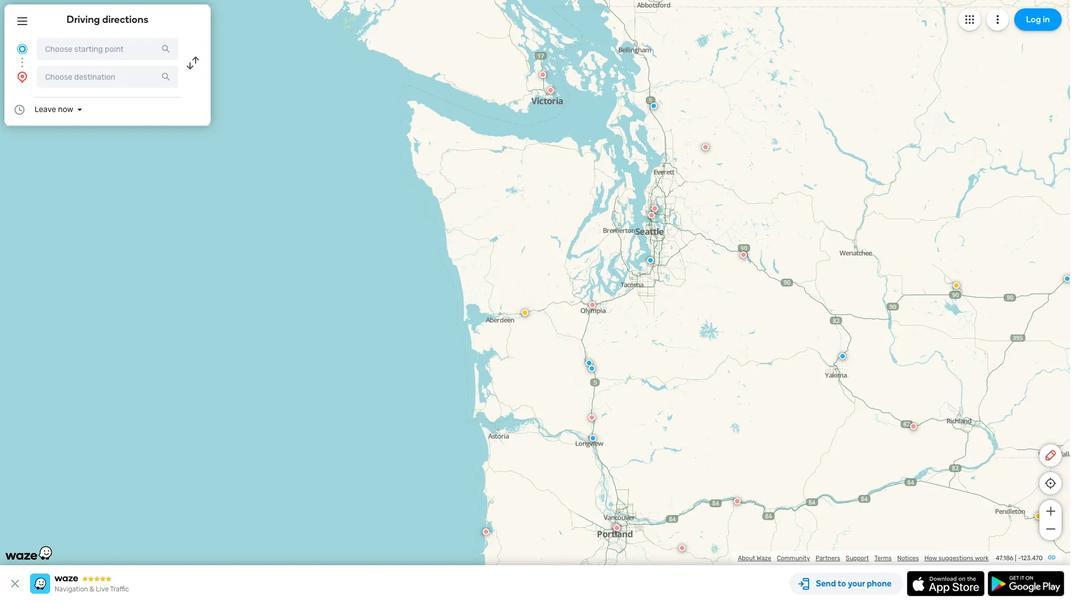 Task type: locate. For each thing, give the bounding box(es) containing it.
hazard image
[[522, 309, 529, 316], [1035, 513, 1042, 520]]

navigation & live traffic
[[55, 585, 129, 593]]

zoom in image
[[1044, 505, 1058, 518]]

directions
[[102, 13, 149, 26]]

about waze link
[[738, 555, 772, 562]]

leave
[[35, 105, 56, 114]]

47.186
[[996, 555, 1014, 562]]

how
[[925, 555, 937, 562]]

zoom out image
[[1044, 522, 1058, 536]]

1 vertical spatial hazard image
[[1035, 513, 1042, 520]]

notices
[[898, 555, 919, 562]]

live
[[96, 585, 109, 593]]

47.186 | -123.470
[[996, 555, 1043, 562]]

road closed image
[[540, 71, 546, 78], [703, 144, 709, 151], [910, 423, 917, 430], [483, 529, 490, 535], [679, 545, 686, 551]]

-
[[1018, 555, 1021, 562]]

pencil image
[[1044, 449, 1058, 462]]

0 horizontal spatial hazard image
[[522, 309, 529, 316]]

police image
[[651, 103, 657, 109], [1064, 275, 1071, 282], [840, 353, 846, 360], [586, 360, 593, 366]]

clock image
[[13, 103, 26, 117]]

police image
[[647, 257, 654, 264], [589, 365, 595, 372], [590, 435, 597, 442]]

0 vertical spatial hazard image
[[522, 309, 529, 316]]

driving
[[67, 13, 100, 26]]

work
[[975, 555, 989, 562]]

driving directions
[[67, 13, 149, 26]]

hazard image
[[953, 282, 960, 289]]

2 vertical spatial police image
[[590, 435, 597, 442]]

x image
[[8, 577, 22, 590]]

notices link
[[898, 555, 919, 562]]

location image
[[16, 70, 29, 84]]

|
[[1015, 555, 1017, 562]]

road closed image
[[548, 87, 554, 94], [652, 205, 658, 212], [648, 212, 655, 219], [740, 251, 747, 258], [589, 302, 596, 308], [589, 414, 595, 421], [734, 498, 741, 505], [613, 524, 619, 530], [614, 525, 621, 531]]

Choose destination text field
[[37, 66, 178, 88]]

terms
[[875, 555, 892, 562]]

how suggestions work link
[[925, 555, 989, 562]]

suggestions
[[939, 555, 974, 562]]



Task type: vqa. For each thing, say whether or not it's contained in the screenshot.
Zoom out icon
yes



Task type: describe. For each thing, give the bounding box(es) containing it.
community
[[777, 555, 810, 562]]

partners
[[816, 555, 841, 562]]

terms link
[[875, 555, 892, 562]]

123.470
[[1021, 555, 1043, 562]]

about
[[738, 555, 756, 562]]

link image
[[1048, 553, 1057, 562]]

leave now
[[35, 105, 73, 114]]

partners link
[[816, 555, 841, 562]]

traffic
[[110, 585, 129, 593]]

support
[[846, 555, 869, 562]]

waze
[[757, 555, 772, 562]]

community link
[[777, 555, 810, 562]]

about waze community partners support terms notices how suggestions work
[[738, 555, 989, 562]]

&
[[90, 585, 94, 593]]

0 vertical spatial police image
[[647, 257, 654, 264]]

current location image
[[16, 42, 29, 56]]

support link
[[846, 555, 869, 562]]

1 vertical spatial police image
[[589, 365, 595, 372]]

navigation
[[55, 585, 88, 593]]

now
[[58, 105, 73, 114]]

1 horizontal spatial hazard image
[[1035, 513, 1042, 520]]

Choose starting point text field
[[37, 38, 178, 60]]



